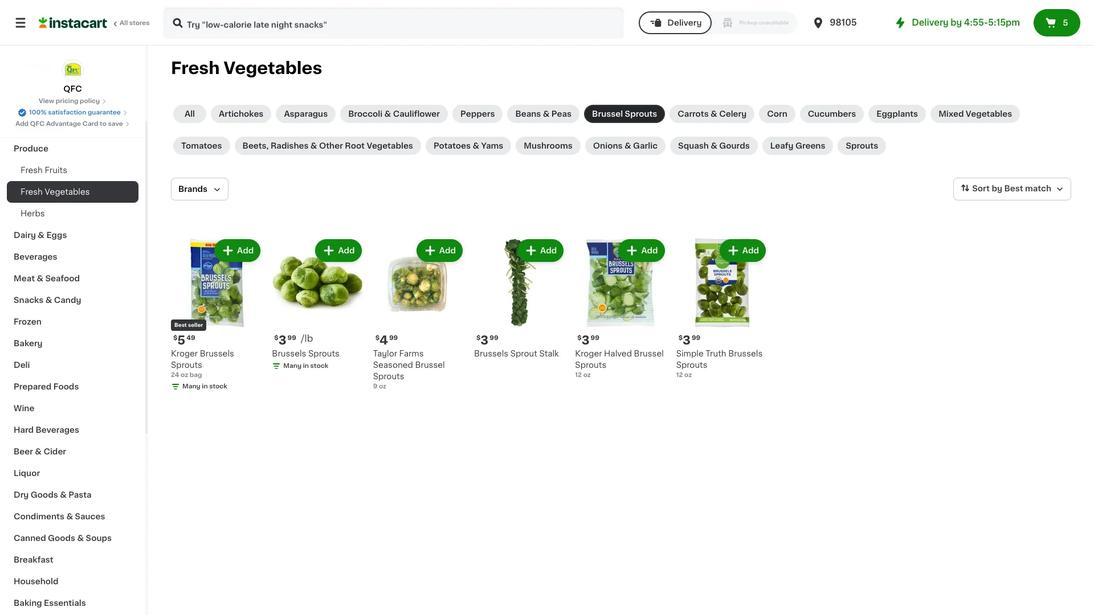 Task type: describe. For each thing, give the bounding box(es) containing it.
add for kroger brussels sprouts
[[237, 247, 254, 255]]

product group containing 5
[[171, 237, 263, 394]]

recipes link
[[7, 95, 139, 116]]

3 inside $ 3 99 /lb
[[279, 335, 286, 347]]

99 for simple
[[692, 335, 701, 342]]

taylor
[[373, 350, 397, 358]]

truth
[[706, 350, 727, 358]]

3 for brussels sprout stalk
[[481, 335, 489, 347]]

$ for kroger brussels sprouts
[[173, 335, 177, 342]]

best for best seller
[[174, 323, 187, 328]]

fruits
[[45, 166, 67, 174]]

delivery for delivery
[[668, 19, 702, 27]]

soups
[[86, 535, 112, 543]]

carrots
[[678, 110, 709, 118]]

match
[[1025, 185, 1052, 193]]

yams
[[481, 142, 503, 150]]

sprouts inside kroger brussels sprouts 24 oz bag
[[171, 362, 202, 370]]

seasoned
[[373, 362, 413, 370]]

& for condiments & sauces
[[66, 513, 73, 521]]

wine link
[[7, 398, 139, 420]]

produce
[[14, 145, 48, 153]]

goods for dry
[[31, 491, 58, 499]]

stalk
[[539, 350, 559, 358]]

mixed vegetables link
[[931, 105, 1020, 123]]

prepared foods link
[[7, 376, 139, 398]]

broccoli
[[348, 110, 383, 118]]

pricing
[[56, 98, 78, 104]]

$3.99 per pound element
[[272, 334, 364, 348]]

all stores link
[[39, 7, 150, 39]]

0 vertical spatial many
[[283, 363, 302, 370]]

add for simple truth brussels sprouts
[[743, 247, 759, 255]]

snacks & candy link
[[7, 290, 139, 311]]

all for all stores
[[120, 20, 128, 26]]

kroger brussels sprouts 24 oz bag
[[171, 350, 234, 379]]

& for onions & garlic
[[625, 142, 631, 150]]

deli link
[[7, 355, 139, 376]]

& left pasta
[[60, 491, 67, 499]]

1 horizontal spatial stock
[[310, 363, 328, 370]]

peas
[[552, 110, 572, 118]]

foods
[[53, 383, 79, 391]]

broccoli & cauliflower
[[348, 110, 440, 118]]

99 for taylor
[[389, 335, 398, 342]]

brussel inside kroger halved brussel sprouts 12 oz
[[634, 350, 664, 358]]

eggplants link
[[869, 105, 926, 123]]

recipes
[[14, 101, 47, 109]]

potatoes & yams
[[434, 142, 503, 150]]

add for taylor farms seasoned brussel sprouts
[[439, 247, 456, 255]]

bakery
[[14, 340, 43, 348]]

garlic
[[633, 142, 658, 150]]

& for carrots & celery
[[711, 110, 717, 118]]

baking
[[14, 600, 42, 608]]

1 vertical spatial many in stock
[[182, 384, 227, 390]]

tomatoes link
[[173, 137, 230, 155]]

beets, radishes & other root vegetables
[[243, 142, 413, 150]]

beans & peas
[[516, 110, 572, 118]]

best seller
[[174, 323, 203, 328]]

thanksgiving link
[[7, 116, 139, 138]]

1 horizontal spatial fresh vegetables
[[171, 60, 322, 76]]

& left other
[[311, 142, 317, 150]]

snacks
[[14, 296, 43, 304]]

add button for brussels sprout stalk
[[519, 241, 563, 261]]

broccoli & cauliflower link
[[340, 105, 448, 123]]

sprout
[[511, 350, 537, 358]]

beans & peas link
[[508, 105, 580, 123]]

add button for taylor farms seasoned brussel sprouts
[[418, 241, 462, 261]]

brussel inside taylor farms seasoned brussel sprouts 9 oz
[[415, 362, 445, 370]]

view
[[39, 98, 54, 104]]

add button for simple truth brussels sprouts
[[721, 241, 765, 261]]

artichokes
[[219, 110, 264, 118]]

5 product group from the left
[[575, 237, 667, 380]]

kroger for brussels
[[171, 350, 198, 358]]

add for kroger halved brussel sprouts
[[641, 247, 658, 255]]

condiments & sauces link
[[7, 506, 139, 528]]

add button for brussels sprouts
[[317, 241, 361, 261]]

brussels inside kroger brussels sprouts 24 oz bag
[[200, 350, 234, 358]]

2 99 from the left
[[490, 335, 498, 342]]

herbs link
[[7, 203, 139, 225]]

dairy
[[14, 231, 36, 239]]

add button for kroger halved brussel sprouts
[[620, 241, 664, 261]]

frozen link
[[7, 311, 139, 333]]

best match
[[1005, 185, 1052, 193]]

household
[[14, 578, 58, 586]]

delivery for delivery by 4:55-5:15pm
[[912, 18, 949, 27]]

cucumbers link
[[800, 105, 864, 123]]

essentials
[[44, 600, 86, 608]]

taylor farms seasoned brussel sprouts 9 oz
[[373, 350, 445, 390]]

$ 3 99 for kroger halved brussel sprouts
[[578, 335, 600, 347]]

all link
[[173, 105, 206, 123]]

12 for simple truth brussels sprouts
[[676, 372, 683, 379]]

meat & seafood
[[14, 275, 80, 283]]

Best match Sort by field
[[954, 178, 1072, 201]]

& for beer & cider
[[35, 448, 42, 456]]

$ inside $ 3 99 /lb
[[274, 335, 279, 342]]

goods for canned
[[48, 535, 75, 543]]

oz inside kroger halved brussel sprouts 12 oz
[[583, 372, 591, 379]]

delivery button
[[639, 11, 712, 34]]

& for potatoes & yams
[[473, 142, 479, 150]]

98105 button
[[812, 7, 880, 39]]

bag
[[190, 372, 202, 379]]

liquor
[[14, 470, 40, 478]]

snacks & candy
[[14, 296, 81, 304]]

24
[[171, 372, 179, 379]]

liquor link
[[7, 463, 139, 484]]

delivery by 4:55-5:15pm link
[[894, 16, 1020, 30]]

98105
[[830, 18, 857, 27]]

3 brussels from the left
[[474, 350, 509, 358]]

brussel sprouts
[[592, 110, 657, 118]]

add qfc advantage card to save
[[15, 121, 123, 127]]

$ 3 99 for brussels sprout stalk
[[477, 335, 498, 347]]

dairy & eggs link
[[7, 225, 139, 246]]

card
[[83, 121, 98, 127]]

thanksgiving
[[14, 123, 68, 131]]

best for best match
[[1005, 185, 1023, 193]]

meat
[[14, 275, 35, 283]]

$ 3 99 for simple truth brussels sprouts
[[679, 335, 701, 347]]

12 for kroger halved brussel sprouts
[[575, 372, 582, 379]]

product group containing 4
[[373, 237, 465, 392]]

squash & gourds link
[[670, 137, 758, 155]]

$ for brussels sprout stalk
[[477, 335, 481, 342]]

seller
[[188, 323, 203, 328]]

0 vertical spatial beverages
[[14, 253, 57, 261]]

1 vertical spatial many
[[182, 384, 200, 390]]

again
[[58, 38, 80, 46]]

dry goods & pasta
[[14, 491, 92, 499]]

100% satisfaction guarantee button
[[18, 106, 128, 117]]

beverages link
[[7, 246, 139, 268]]

produce link
[[7, 138, 139, 160]]

vegetables right mixed
[[966, 110, 1012, 118]]

brussel sprouts link
[[584, 105, 665, 123]]

corn link
[[759, 105, 796, 123]]

fresh for produce
[[21, 166, 43, 174]]

fresh vegetables link
[[7, 181, 139, 203]]

sprouts down cucumbers
[[846, 142, 878, 150]]



Task type: locate. For each thing, give the bounding box(es) containing it.
delivery inside button
[[668, 19, 702, 27]]

2 horizontal spatial brussel
[[634, 350, 664, 358]]

& left gourds
[[711, 142, 718, 150]]

1 brussels from the left
[[200, 350, 234, 358]]

by right the sort
[[992, 185, 1003, 193]]

2 product group from the left
[[272, 237, 364, 374]]

squash & gourds
[[678, 142, 750, 150]]

beverages down dairy & eggs
[[14, 253, 57, 261]]

bakery link
[[7, 333, 139, 355]]

qfc
[[63, 85, 82, 93], [30, 121, 45, 127]]

add inside add qfc advantage card to save 'link'
[[15, 121, 29, 127]]

99 inside $ 4 99
[[389, 335, 398, 342]]

& left the celery
[[711, 110, 717, 118]]

6 $ from the left
[[679, 335, 683, 342]]

99 inside $ 3 99 /lb
[[288, 335, 296, 342]]

brussels right the truth
[[729, 350, 763, 358]]

1 horizontal spatial in
[[303, 363, 309, 370]]

buy
[[32, 38, 48, 46]]

beer & cider
[[14, 448, 66, 456]]

1 vertical spatial in
[[202, 384, 208, 390]]

0 horizontal spatial in
[[202, 384, 208, 390]]

0 horizontal spatial brussel
[[415, 362, 445, 370]]

kroger down the $ 5 49
[[171, 350, 198, 358]]

1 vertical spatial 5
[[177, 335, 185, 347]]

herbs
[[21, 210, 45, 218]]

kroger for halved
[[575, 350, 602, 358]]

4 brussels from the left
[[729, 350, 763, 358]]

0 horizontal spatial stock
[[209, 384, 227, 390]]

onions
[[593, 142, 623, 150]]

qfc inside add qfc advantage card to save 'link'
[[30, 121, 45, 127]]

squash
[[678, 142, 709, 150]]

potatoes & yams link
[[426, 137, 511, 155]]

6 product group from the left
[[676, 237, 768, 380]]

add button for kroger brussels sprouts
[[216, 241, 260, 261]]

brussel right halved
[[634, 350, 664, 358]]

1 horizontal spatial delivery
[[912, 18, 949, 27]]

fresh up the herbs
[[21, 188, 43, 196]]

3 99 from the left
[[591, 335, 600, 342]]

2 brussels from the left
[[272, 350, 306, 358]]

other
[[319, 142, 343, 150]]

leafy greens link
[[762, 137, 834, 155]]

beer
[[14, 448, 33, 456]]

stock down brussels sprouts
[[310, 363, 328, 370]]

1 vertical spatial stock
[[209, 384, 227, 390]]

by for delivery
[[951, 18, 962, 27]]

sprouts down halved
[[575, 362, 607, 370]]

& left the yams
[[473, 142, 479, 150]]

to
[[100, 121, 107, 127]]

99 for kroger
[[591, 335, 600, 342]]

best inside field
[[1005, 185, 1023, 193]]

4 $ from the left
[[578, 335, 582, 342]]

1 kroger from the left
[[171, 350, 198, 358]]

2 12 from the left
[[676, 372, 683, 379]]

policy
[[80, 98, 100, 104]]

& for squash & gourds
[[711, 142, 718, 150]]

$ 3 99 up simple
[[679, 335, 701, 347]]

carrots & celery link
[[670, 105, 755, 123]]

1 horizontal spatial best
[[1005, 185, 1023, 193]]

99 up simple
[[692, 335, 701, 342]]

1 3 from the left
[[279, 335, 286, 347]]

$ left /lb
[[274, 335, 279, 342]]

sprouts up garlic
[[625, 110, 657, 118]]

vegetables inside "link"
[[367, 142, 413, 150]]

$ for taylor farms seasoned brussel sprouts
[[375, 335, 380, 342]]

& left garlic
[[625, 142, 631, 150]]

fresh vegetables
[[171, 60, 322, 76], [21, 188, 90, 196]]

& for dairy & eggs
[[38, 231, 44, 239]]

fresh for fresh fruits
[[21, 188, 43, 196]]

1 vertical spatial goods
[[48, 535, 75, 543]]

qfc down 100%
[[30, 121, 45, 127]]

prepared
[[14, 383, 51, 391]]

12 inside simple truth brussels sprouts 12 oz
[[676, 372, 683, 379]]

0 horizontal spatial many in stock
[[182, 384, 227, 390]]

1 horizontal spatial many in stock
[[283, 363, 328, 370]]

1 horizontal spatial 5
[[1063, 19, 1068, 27]]

brussels inside simple truth brussels sprouts 12 oz
[[729, 350, 763, 358]]

all
[[120, 20, 128, 26], [185, 110, 195, 118]]

kroger inside kroger brussels sprouts 24 oz bag
[[171, 350, 198, 358]]

brands button
[[171, 178, 229, 201]]

many in stock down bag
[[182, 384, 227, 390]]

view pricing policy link
[[39, 97, 107, 106]]

3 add button from the left
[[418, 241, 462, 261]]

pasta
[[69, 491, 92, 499]]

1 vertical spatial beverages
[[36, 426, 79, 434]]

oz inside kroger brussels sprouts 24 oz bag
[[181, 372, 188, 379]]

add for brussels sprouts
[[338, 247, 355, 255]]

mushrooms
[[524, 142, 573, 150]]

fresh
[[171, 60, 220, 76], [21, 166, 43, 174], [21, 188, 43, 196]]

$ left 49
[[173, 335, 177, 342]]

root
[[345, 142, 365, 150]]

4 3 from the left
[[683, 335, 691, 347]]

99 up "brussels sprout stalk"
[[490, 335, 498, 342]]

vegetables down fresh fruits link
[[45, 188, 90, 196]]

0 vertical spatial by
[[951, 18, 962, 27]]

radishes
[[271, 142, 309, 150]]

0 vertical spatial qfc
[[63, 85, 82, 93]]

many down bag
[[182, 384, 200, 390]]

brussel
[[592, 110, 623, 118], [634, 350, 664, 358], [415, 362, 445, 370]]

lists
[[32, 61, 52, 69]]

leafy greens
[[770, 142, 826, 150]]

instacart logo image
[[39, 16, 107, 30]]

fresh vegetables up artichokes
[[171, 60, 322, 76]]

asparagus
[[284, 110, 328, 118]]

& for beans & peas
[[543, 110, 550, 118]]

0 vertical spatial all
[[120, 20, 128, 26]]

5 button
[[1034, 9, 1081, 36]]

3 up kroger halved brussel sprouts 12 oz
[[582, 335, 590, 347]]

$ up taylor
[[375, 335, 380, 342]]

$ up simple
[[679, 335, 683, 342]]

12 inside kroger halved brussel sprouts 12 oz
[[575, 372, 582, 379]]

0 vertical spatial many in stock
[[283, 363, 328, 370]]

0 vertical spatial stock
[[310, 363, 328, 370]]

3 $ from the left
[[477, 335, 481, 342]]

3 up "brussels sprout stalk"
[[481, 335, 489, 347]]

meat & seafood link
[[7, 268, 139, 290]]

0 horizontal spatial many
[[182, 384, 200, 390]]

sprouts up bag
[[171, 362, 202, 370]]

brussel down farms in the bottom left of the page
[[415, 362, 445, 370]]

sprouts down simple
[[676, 362, 708, 370]]

1 vertical spatial qfc
[[30, 121, 45, 127]]

buy it again
[[32, 38, 80, 46]]

many down brussels sprouts
[[283, 363, 302, 370]]

0 horizontal spatial 12
[[575, 372, 582, 379]]

& for broccoli & cauliflower
[[385, 110, 391, 118]]

1 vertical spatial fresh
[[21, 166, 43, 174]]

0 horizontal spatial $ 3 99
[[477, 335, 498, 347]]

1 vertical spatial fresh vegetables
[[21, 188, 90, 196]]

by
[[951, 18, 962, 27], [992, 185, 1003, 193]]

5:15pm
[[988, 18, 1020, 27]]

goods up condiments
[[31, 491, 58, 499]]

many in stock down brussels sprouts
[[283, 363, 328, 370]]

kroger
[[171, 350, 198, 358], [575, 350, 602, 358]]

eggs
[[46, 231, 67, 239]]

mushrooms link
[[516, 137, 581, 155]]

add button
[[216, 241, 260, 261], [317, 241, 361, 261], [418, 241, 462, 261], [519, 241, 563, 261], [620, 241, 664, 261], [721, 241, 765, 261]]

all stores
[[120, 20, 150, 26]]

2 $ 3 99 from the left
[[578, 335, 600, 347]]

5 add button from the left
[[620, 241, 664, 261]]

$ for kroger halved brussel sprouts
[[578, 335, 582, 342]]

brussel up onions
[[592, 110, 623, 118]]

buy it again link
[[7, 31, 139, 54]]

in down bag
[[202, 384, 208, 390]]

99 up kroger halved brussel sprouts 12 oz
[[591, 335, 600, 342]]

& left soups
[[77, 535, 84, 543]]

goods inside canned goods & soups link
[[48, 535, 75, 543]]

0 vertical spatial 5
[[1063, 19, 1068, 27]]

3
[[279, 335, 286, 347], [481, 335, 489, 347], [582, 335, 590, 347], [683, 335, 691, 347]]

best inside product group
[[174, 323, 187, 328]]

goods inside dry goods & pasta link
[[31, 491, 58, 499]]

kroger left halved
[[575, 350, 602, 358]]

4 add button from the left
[[519, 241, 563, 261]]

0 horizontal spatial kroger
[[171, 350, 198, 358]]

qfc up view pricing policy link
[[63, 85, 82, 93]]

service type group
[[639, 11, 798, 34]]

$ up kroger halved brussel sprouts 12 oz
[[578, 335, 582, 342]]

99 left /lb
[[288, 335, 296, 342]]

all inside all stores link
[[120, 20, 128, 26]]

in down brussels sprouts
[[303, 363, 309, 370]]

2 add button from the left
[[317, 241, 361, 261]]

1 99 from the left
[[288, 335, 296, 342]]

0 horizontal spatial all
[[120, 20, 128, 26]]

1 horizontal spatial 12
[[676, 372, 683, 379]]

sprouts inside simple truth brussels sprouts 12 oz
[[676, 362, 708, 370]]

add for brussels sprout stalk
[[540, 247, 557, 255]]

& left sauces
[[66, 513, 73, 521]]

vegetables down broccoli & cauliflower "link"
[[367, 142, 413, 150]]

2 kroger from the left
[[575, 350, 602, 358]]

$ up "brussels sprout stalk"
[[477, 335, 481, 342]]

vegetables up artichokes
[[224, 60, 322, 76]]

goods down condiments & sauces
[[48, 535, 75, 543]]

$ inside the $ 5 49
[[173, 335, 177, 342]]

4 product group from the left
[[474, 237, 566, 360]]

0 horizontal spatial best
[[174, 323, 187, 328]]

1 vertical spatial by
[[992, 185, 1003, 193]]

greens
[[796, 142, 826, 150]]

sort
[[973, 185, 990, 193]]

$ for simple truth brussels sprouts
[[679, 335, 683, 342]]

0 vertical spatial in
[[303, 363, 309, 370]]

all inside all "link"
[[185, 110, 195, 118]]

fresh up all "link"
[[171, 60, 220, 76]]

5 99 from the left
[[692, 335, 701, 342]]

& right meat
[[37, 275, 43, 283]]

qfc logo image
[[62, 59, 84, 81]]

& left eggs
[[38, 231, 44, 239]]

product group
[[171, 237, 263, 394], [272, 237, 364, 374], [373, 237, 465, 392], [474, 237, 566, 360], [575, 237, 667, 380], [676, 237, 768, 380]]

1 product group from the left
[[171, 237, 263, 394]]

1 horizontal spatial kroger
[[575, 350, 602, 358]]

1 vertical spatial best
[[174, 323, 187, 328]]

1 $ from the left
[[173, 335, 177, 342]]

3 3 from the left
[[582, 335, 590, 347]]

all left stores
[[120, 20, 128, 26]]

stock down kroger brussels sprouts 24 oz bag
[[209, 384, 227, 390]]

None search field
[[163, 7, 624, 39]]

beets,
[[243, 142, 269, 150]]

& for meat & seafood
[[37, 275, 43, 283]]

5 $ from the left
[[375, 335, 380, 342]]

0 vertical spatial best
[[1005, 185, 1023, 193]]

0 horizontal spatial by
[[951, 18, 962, 27]]

$ 4 99
[[375, 335, 398, 347]]

sprouts down $3.99 per pound element
[[308, 350, 340, 358]]

sprouts down seasoned
[[373, 373, 404, 381]]

9
[[373, 384, 377, 390]]

hard beverages link
[[7, 420, 139, 441]]

2 vertical spatial brussel
[[415, 362, 445, 370]]

1 12 from the left
[[575, 372, 582, 379]]

save
[[108, 121, 123, 127]]

onions & garlic link
[[585, 137, 666, 155]]

& right broccoli
[[385, 110, 391, 118]]

deli
[[14, 361, 30, 369]]

1 horizontal spatial all
[[185, 110, 195, 118]]

vegetables
[[224, 60, 322, 76], [966, 110, 1012, 118], [367, 142, 413, 150], [45, 188, 90, 196]]

fresh vegetables down fruits
[[21, 188, 90, 196]]

2 3 from the left
[[481, 335, 489, 347]]

fresh down produce
[[21, 166, 43, 174]]

2 horizontal spatial $ 3 99
[[679, 335, 701, 347]]

beverages up cider
[[36, 426, 79, 434]]

$ 3 99
[[477, 335, 498, 347], [578, 335, 600, 347], [679, 335, 701, 347]]

3 for kroger halved brussel sprouts
[[582, 335, 590, 347]]

by inside field
[[992, 185, 1003, 193]]

0 vertical spatial fresh vegetables
[[171, 60, 322, 76]]

sprouts inside "link"
[[625, 110, 657, 118]]

Search field
[[164, 8, 623, 38]]

1 horizontal spatial by
[[992, 185, 1003, 193]]

5 inside button
[[1063, 19, 1068, 27]]

$ 3 99 up "brussels sprout stalk"
[[477, 335, 498, 347]]

sprouts inside taylor farms seasoned brussel sprouts 9 oz
[[373, 373, 404, 381]]

brands
[[178, 185, 207, 193]]

all up tomatoes link
[[185, 110, 195, 118]]

delivery by 4:55-5:15pm
[[912, 18, 1020, 27]]

1 horizontal spatial many
[[283, 363, 302, 370]]

1 $ 3 99 from the left
[[477, 335, 498, 347]]

1 horizontal spatial $ 3 99
[[578, 335, 600, 347]]

by left 4:55-
[[951, 18, 962, 27]]

&
[[385, 110, 391, 118], [543, 110, 550, 118], [711, 110, 717, 118], [311, 142, 317, 150], [473, 142, 479, 150], [625, 142, 631, 150], [711, 142, 718, 150], [38, 231, 44, 239], [37, 275, 43, 283], [45, 296, 52, 304], [35, 448, 42, 456], [60, 491, 67, 499], [66, 513, 73, 521], [77, 535, 84, 543]]

0 vertical spatial fresh
[[171, 60, 220, 76]]

brussels left sprout
[[474, 350, 509, 358]]

simple truth brussels sprouts 12 oz
[[676, 350, 763, 379]]

candy
[[54, 296, 81, 304]]

beer & cider link
[[7, 441, 139, 463]]

1 add button from the left
[[216, 241, 260, 261]]

best left seller
[[174, 323, 187, 328]]

kroger inside kroger halved brussel sprouts 12 oz
[[575, 350, 602, 358]]

4:55-
[[964, 18, 988, 27]]

1 horizontal spatial brussel
[[592, 110, 623, 118]]

4 99 from the left
[[389, 335, 398, 342]]

& for snacks & candy
[[45, 296, 52, 304]]

0 vertical spatial brussel
[[592, 110, 623, 118]]

oz inside taylor farms seasoned brussel sprouts 9 oz
[[379, 384, 386, 390]]

hard beverages
[[14, 426, 79, 434]]

hard
[[14, 426, 34, 434]]

99 right "4"
[[389, 335, 398, 342]]

by for sort
[[992, 185, 1003, 193]]

& left candy
[[45, 296, 52, 304]]

6 add button from the left
[[721, 241, 765, 261]]

sprouts inside kroger halved brussel sprouts 12 oz
[[575, 362, 607, 370]]

3 product group from the left
[[373, 237, 465, 392]]

0 horizontal spatial delivery
[[668, 19, 702, 27]]

2 $ from the left
[[274, 335, 279, 342]]

carrots & celery
[[678, 110, 747, 118]]

$ inside $ 4 99
[[375, 335, 380, 342]]

& left peas
[[543, 110, 550, 118]]

1 vertical spatial brussel
[[634, 350, 664, 358]]

0 horizontal spatial 5
[[177, 335, 185, 347]]

3 up simple
[[683, 335, 691, 347]]

1 horizontal spatial qfc
[[63, 85, 82, 93]]

brussel inside brussel sprouts "link"
[[592, 110, 623, 118]]

3 for simple truth brussels sprouts
[[683, 335, 691, 347]]

condiments
[[14, 513, 64, 521]]

0 horizontal spatial fresh vegetables
[[21, 188, 90, 196]]

3 $ 3 99 from the left
[[679, 335, 701, 347]]

0 vertical spatial goods
[[31, 491, 58, 499]]

0 horizontal spatial qfc
[[30, 121, 45, 127]]

onions & garlic
[[593, 142, 658, 150]]

best left match
[[1005, 185, 1023, 193]]

cucumbers
[[808, 110, 856, 118]]

3 left /lb
[[279, 335, 286, 347]]

brussels sprout stalk
[[474, 350, 559, 358]]

all for all
[[185, 110, 195, 118]]

oz inside simple truth brussels sprouts 12 oz
[[685, 372, 692, 379]]

2 vertical spatial fresh
[[21, 188, 43, 196]]

lists link
[[7, 54, 139, 76]]

brussels up bag
[[200, 350, 234, 358]]

brussels down $ 3 99 /lb
[[272, 350, 306, 358]]

1 vertical spatial all
[[185, 110, 195, 118]]

mixed vegetables
[[939, 110, 1012, 118]]

$ 3 99 up kroger halved brussel sprouts 12 oz
[[578, 335, 600, 347]]

household link
[[7, 571, 139, 593]]

& right the beer
[[35, 448, 42, 456]]



Task type: vqa. For each thing, say whether or not it's contained in the screenshot.
1st Bananas
no



